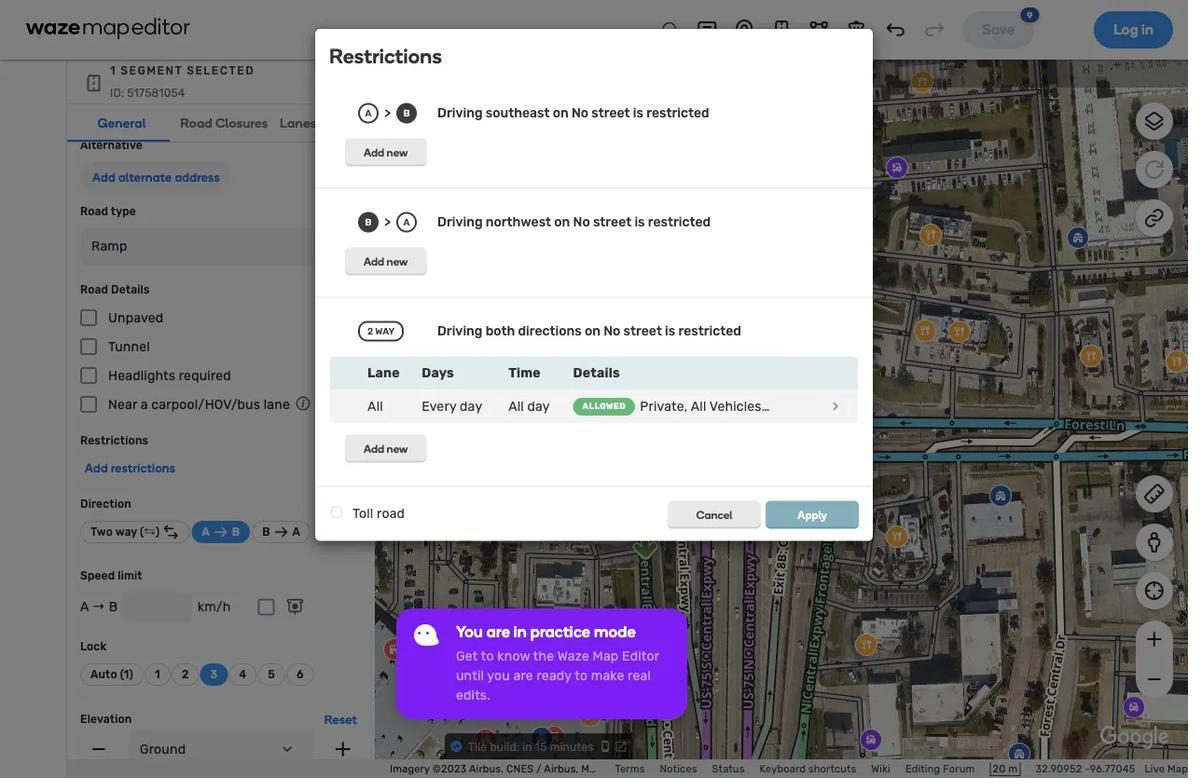 Task type: describe. For each thing, give the bounding box(es) containing it.
add new for driving southeast on no street is restricted
[[364, 145, 408, 159]]

2 way
[[367, 326, 395, 337]]

driving for driving southeast on no street is restricted
[[437, 105, 483, 121]]

add new button for driving southeast on no street is restricted
[[345, 138, 426, 165]]

both
[[486, 324, 515, 339]]

cancel
[[696, 508, 733, 522]]

> for driving northwest on no street is restricted
[[384, 214, 391, 230]]

every day
[[422, 399, 482, 414]]

restrictions
[[329, 44, 442, 69]]

driving northwest on no street is restricted
[[437, 214, 711, 230]]

northwest
[[486, 214, 551, 230]]

2 vertical spatial is
[[665, 324, 675, 339]]

southeast
[[486, 105, 550, 121]]

toll road
[[353, 506, 405, 522]]

details
[[573, 366, 620, 381]]

2 vertical spatial no
[[604, 324, 621, 339]]

driving for driving both directions on no street is restricted
[[437, 324, 483, 339]]

restricted for driving southeast on no street is restricted
[[646, 105, 709, 121]]

cancel button
[[668, 501, 761, 527]]

(+2)
[[765, 399, 790, 414]]

3 add from the top
[[364, 442, 384, 455]]

way
[[375, 326, 395, 337]]

> for driving southeast on no street is restricted
[[384, 105, 391, 121]]

apply
[[798, 508, 827, 522]]

all day
[[508, 399, 550, 414]]

driving both directions on no street is restricted
[[437, 324, 741, 339]]

restricted for driving northwest on no street is restricted
[[648, 214, 711, 230]]

every
[[422, 399, 456, 414]]

time
[[508, 366, 541, 381]]

add new button for driving northwest on no street is restricted
[[345, 248, 426, 274]]

toll
[[353, 506, 373, 522]]

road
[[377, 506, 405, 522]]

add for driving southeast on no street is restricted
[[364, 145, 384, 159]]

is for driving northwest on no street is restricted
[[635, 214, 645, 230]]

1 horizontal spatial b
[[403, 108, 410, 119]]



Task type: vqa. For each thing, say whether or not it's contained in the screenshot.
topmost THE NEW
yes



Task type: locate. For each thing, give the bounding box(es) containing it.
on up details
[[585, 324, 601, 339]]

driving left southeast
[[437, 105, 483, 121]]

2 add new from the top
[[364, 255, 408, 268]]

1 vertical spatial on
[[554, 214, 570, 230]]

1 vertical spatial >
[[384, 214, 391, 230]]

0 horizontal spatial day
[[460, 399, 482, 414]]

1 vertical spatial new
[[387, 255, 408, 268]]

2 vertical spatial add new
[[364, 442, 408, 455]]

no for northwest
[[573, 214, 590, 230]]

all down lane
[[368, 399, 383, 414]]

1 all from the left
[[368, 399, 383, 414]]

1 horizontal spatial a
[[403, 217, 410, 228]]

0 vertical spatial b
[[403, 108, 410, 119]]

chevron right image
[[833, 402, 839, 412]]

day
[[460, 399, 482, 414], [527, 399, 550, 414]]

on for southeast
[[553, 105, 569, 121]]

2 vertical spatial on
[[585, 324, 601, 339]]

1 vertical spatial no
[[573, 214, 590, 230]]

no
[[572, 105, 589, 121], [573, 214, 590, 230], [604, 324, 621, 339]]

>
[[384, 105, 391, 121], [384, 214, 391, 230]]

new
[[387, 145, 408, 159], [387, 255, 408, 268], [387, 442, 408, 455]]

1 horizontal spatial all
[[508, 399, 524, 414]]

2 vertical spatial street
[[624, 324, 662, 339]]

day right every
[[460, 399, 482, 414]]

day for all day
[[527, 399, 550, 414]]

all down time
[[508, 399, 524, 414]]

2 vertical spatial add new button
[[345, 435, 426, 461]]

directions
[[518, 324, 582, 339]]

2 add from the top
[[364, 255, 384, 268]]

2 > from the top
[[384, 214, 391, 230]]

a
[[365, 108, 372, 119], [403, 217, 410, 228]]

no right southeast
[[572, 105, 589, 121]]

1 vertical spatial restricted
[[648, 214, 711, 230]]

add new
[[364, 145, 408, 159], [364, 255, 408, 268], [364, 442, 408, 455]]

1 vertical spatial add new button
[[345, 248, 426, 274]]

restricted
[[646, 105, 709, 121], [648, 214, 711, 230], [678, 324, 741, 339]]

0 horizontal spatial all
[[368, 399, 383, 414]]

vehicles
[[709, 399, 762, 414]]

2 new from the top
[[387, 255, 408, 268]]

driving for driving northwest on no street is restricted
[[437, 214, 483, 230]]

0 vertical spatial add
[[364, 145, 384, 159]]

apply button
[[766, 501, 859, 527]]

no right northwest
[[573, 214, 590, 230]]

no up details
[[604, 324, 621, 339]]

2 all from the left
[[508, 399, 524, 414]]

1 new from the top
[[387, 145, 408, 159]]

days
[[422, 366, 454, 381]]

2
[[367, 326, 373, 337]]

new for driving northwest on no street is restricted
[[387, 255, 408, 268]]

3 add new button from the top
[[345, 435, 426, 461]]

day for every day
[[460, 399, 482, 414]]

all right "private,"
[[691, 399, 706, 414]]

1 vertical spatial driving
[[437, 214, 483, 230]]

3 all from the left
[[691, 399, 706, 414]]

1 vertical spatial add new
[[364, 255, 408, 268]]

b
[[403, 108, 410, 119], [365, 217, 372, 228]]

0 vertical spatial street
[[592, 105, 630, 121]]

is
[[633, 105, 643, 121], [635, 214, 645, 230], [665, 324, 675, 339]]

street for southeast
[[592, 105, 630, 121]]

all for all
[[368, 399, 383, 414]]

day down time
[[527, 399, 550, 414]]

3 driving from the top
[[437, 324, 483, 339]]

all
[[368, 399, 383, 414], [508, 399, 524, 414], [691, 399, 706, 414]]

driving southeast on no street is restricted
[[437, 105, 709, 121]]

2 vertical spatial add
[[364, 442, 384, 455]]

0 vertical spatial new
[[387, 145, 408, 159]]

is for driving southeast on no street is restricted
[[633, 105, 643, 121]]

0 vertical spatial no
[[572, 105, 589, 121]]

new for driving southeast on no street is restricted
[[387, 145, 408, 159]]

on
[[553, 105, 569, 121], [554, 214, 570, 230], [585, 324, 601, 339]]

on right northwest
[[554, 214, 570, 230]]

2 vertical spatial new
[[387, 442, 408, 455]]

2 add new button from the top
[[345, 248, 426, 274]]

2 driving from the top
[[437, 214, 483, 230]]

1 add new from the top
[[364, 145, 408, 159]]

add new for driving northwest on no street is restricted
[[364, 255, 408, 268]]

2 vertical spatial restricted
[[678, 324, 741, 339]]

no for southeast
[[572, 105, 589, 121]]

driving left northwest
[[437, 214, 483, 230]]

0 vertical spatial on
[[553, 105, 569, 121]]

private,
[[640, 399, 688, 414]]

lane
[[368, 366, 400, 381]]

on for northwest
[[554, 214, 570, 230]]

all for all day
[[508, 399, 524, 414]]

0 vertical spatial a
[[365, 108, 372, 119]]

street for northwest
[[593, 214, 632, 230]]

allowed
[[583, 401, 626, 412]]

on right southeast
[[553, 105, 569, 121]]

2 horizontal spatial all
[[691, 399, 706, 414]]

0 vertical spatial is
[[633, 105, 643, 121]]

1 vertical spatial is
[[635, 214, 645, 230]]

1 vertical spatial b
[[365, 217, 372, 228]]

1 horizontal spatial day
[[527, 399, 550, 414]]

3 add new from the top
[[364, 442, 408, 455]]

1 driving from the top
[[437, 105, 483, 121]]

1 add new button from the top
[[345, 138, 426, 165]]

0 horizontal spatial b
[[365, 217, 372, 228]]

0 horizontal spatial a
[[365, 108, 372, 119]]

driving left both
[[437, 324, 483, 339]]

driving
[[437, 105, 483, 121], [437, 214, 483, 230], [437, 324, 483, 339]]

0 vertical spatial restricted
[[646, 105, 709, 121]]

1 > from the top
[[384, 105, 391, 121]]

add for driving northwest on no street is restricted
[[364, 255, 384, 268]]

1 vertical spatial street
[[593, 214, 632, 230]]

2 vertical spatial driving
[[437, 324, 483, 339]]

2 day from the left
[[527, 399, 550, 414]]

0 vertical spatial add new
[[364, 145, 408, 159]]

0 vertical spatial add new button
[[345, 138, 426, 165]]

add new button
[[345, 138, 426, 165], [345, 248, 426, 274], [345, 435, 426, 461]]

0 vertical spatial driving
[[437, 105, 483, 121]]

1 vertical spatial a
[[403, 217, 410, 228]]

1 vertical spatial add
[[364, 255, 384, 268]]

1 day from the left
[[460, 399, 482, 414]]

3 new from the top
[[387, 442, 408, 455]]

private, all vehicles (+2)
[[640, 399, 790, 414]]

street
[[592, 105, 630, 121], [593, 214, 632, 230], [624, 324, 662, 339]]

1 add from the top
[[364, 145, 384, 159]]

add
[[364, 145, 384, 159], [364, 255, 384, 268], [364, 442, 384, 455]]

0 vertical spatial >
[[384, 105, 391, 121]]



